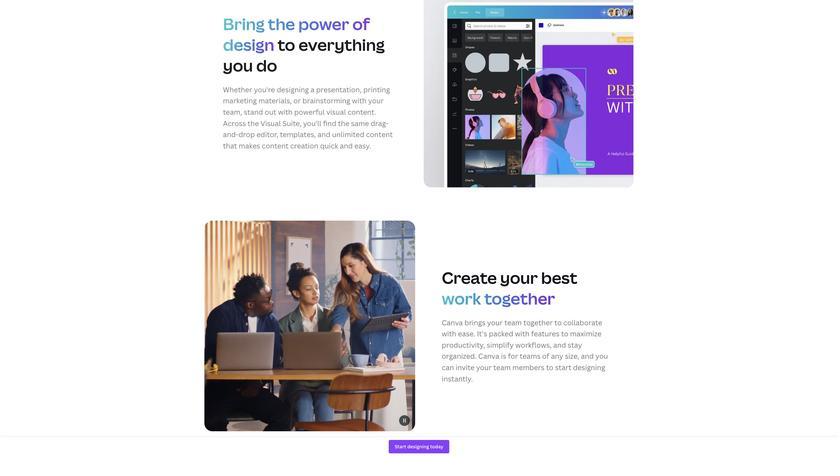 Task type: locate. For each thing, give the bounding box(es) containing it.
1 horizontal spatial canva
[[479, 352, 500, 361]]

0 horizontal spatial of
[[353, 13, 370, 35]]

your
[[368, 96, 384, 106], [500, 267, 538, 289], [487, 318, 503, 328], [476, 363, 492, 373]]

content.
[[348, 107, 377, 117]]

to right do
[[278, 34, 295, 56]]

can
[[442, 363, 454, 373]]

that
[[223, 141, 237, 151]]

with left ease.
[[442, 329, 457, 339]]

and down unlimited
[[340, 141, 353, 151]]

1 vertical spatial together
[[524, 318, 553, 328]]

1 vertical spatial canva
[[479, 352, 500, 361]]

it's
[[477, 329, 487, 339]]

teams
[[520, 352, 541, 361]]

do
[[256, 55, 277, 76]]

0 horizontal spatial content
[[262, 141, 289, 151]]

and-
[[223, 130, 239, 139]]

drop
[[239, 130, 255, 139]]

packed
[[489, 329, 514, 339]]

of inside bring the power of design
[[353, 13, 370, 35]]

you'll
[[303, 119, 322, 128]]

best
[[541, 267, 578, 289]]

presentation,
[[316, 85, 362, 94]]

for
[[508, 352, 518, 361]]

or
[[294, 96, 301, 106]]

content down "editor,"
[[262, 141, 289, 151]]

and right size,
[[581, 352, 594, 361]]

you
[[223, 55, 253, 76], [596, 352, 608, 361]]

1 horizontal spatial the
[[268, 13, 295, 35]]

out
[[265, 107, 276, 117]]

designing inside whether you're designing a presentation, printing marketing materials, or brainstorming with your team, stand out with powerful visual content. across the visual suite, you'll find the same drag- and-drop editor, templates, and unlimited content that makes content creation quick and easy.
[[277, 85, 309, 94]]

and up any
[[554, 341, 566, 350]]

0 horizontal spatial you
[[223, 55, 253, 76]]

with up content.
[[352, 96, 367, 106]]

editor,
[[257, 130, 278, 139]]

bring the power of design
[[223, 13, 370, 56]]

1 vertical spatial you
[[596, 352, 608, 361]]

1 horizontal spatial designing
[[573, 363, 606, 373]]

1 vertical spatial designing
[[573, 363, 606, 373]]

0 horizontal spatial canva
[[442, 318, 463, 328]]

1 horizontal spatial content
[[366, 130, 393, 139]]

ease.
[[458, 329, 476, 339]]

with
[[352, 96, 367, 106], [278, 107, 293, 117], [442, 329, 457, 339], [515, 329, 530, 339]]

team up packed
[[505, 318, 522, 328]]

you down 'maximize'
[[596, 352, 608, 361]]

0 vertical spatial designing
[[277, 85, 309, 94]]

together inside the canva brings your team together to collaborate with ease. it's packed with features to maximize productivity, simplify workflows, and stay organized. canva is for teams of any size, and you can invite your team members to start designing instantly.
[[524, 318, 553, 328]]

designing
[[277, 85, 309, 94], [573, 363, 606, 373]]

team
[[505, 318, 522, 328], [494, 363, 511, 373]]

0 vertical spatial canva
[[442, 318, 463, 328]]

instantly.
[[442, 374, 473, 384]]

0 vertical spatial of
[[353, 13, 370, 35]]

marketing
[[223, 96, 257, 106]]

canva up ease.
[[442, 318, 463, 328]]

1 vertical spatial team
[[494, 363, 511, 373]]

a
[[311, 85, 315, 94]]

your inside create your best work together
[[500, 267, 538, 289]]

content down drag- at left top
[[366, 130, 393, 139]]

canva brings your team together to collaborate with ease. it's packed with features to maximize productivity, simplify workflows, and stay organized. canva is for teams of any size, and you can invite your team members to start designing instantly.
[[442, 318, 608, 384]]

the
[[268, 13, 295, 35], [248, 119, 259, 128], [338, 119, 350, 128]]

0 vertical spatial you
[[223, 55, 253, 76]]

brainstorming
[[303, 96, 350, 106]]

1 horizontal spatial you
[[596, 352, 608, 361]]

find
[[323, 119, 336, 128]]

together
[[485, 288, 555, 310], [524, 318, 553, 328]]

brings
[[465, 318, 486, 328]]

together for best
[[485, 288, 555, 310]]

0 horizontal spatial designing
[[277, 85, 309, 94]]

you up whether on the top left of page
[[223, 55, 253, 76]]

and
[[318, 130, 331, 139], [340, 141, 353, 151], [554, 341, 566, 350], [581, 352, 594, 361]]

across
[[223, 119, 246, 128]]

team down is
[[494, 363, 511, 373]]

to
[[278, 34, 295, 56], [555, 318, 562, 328], [561, 329, 569, 339], [546, 363, 554, 373]]

of
[[353, 13, 370, 35], [543, 352, 550, 361]]

canva
[[442, 318, 463, 328], [479, 352, 500, 361]]

create your best work together
[[442, 267, 578, 310]]

the inside bring the power of design
[[268, 13, 295, 35]]

0 vertical spatial together
[[485, 288, 555, 310]]

size,
[[565, 352, 580, 361]]

start
[[555, 363, 572, 373]]

to everything you do
[[223, 34, 385, 76]]

with up suite,
[[278, 107, 293, 117]]

content
[[366, 130, 393, 139], [262, 141, 289, 151]]

1 vertical spatial content
[[262, 141, 289, 151]]

0 horizontal spatial the
[[248, 119, 259, 128]]

together inside create your best work together
[[485, 288, 555, 310]]

whether
[[223, 85, 252, 94]]

1 horizontal spatial of
[[543, 352, 550, 361]]

1 vertical spatial of
[[543, 352, 550, 361]]

simplify
[[487, 341, 514, 350]]

your inside whether you're designing a presentation, printing marketing materials, or brainstorming with your team, stand out with powerful visual content. across the visual suite, you'll find the same drag- and-drop editor, templates, and unlimited content that makes content creation quick and easy.
[[368, 96, 384, 106]]

maximize
[[570, 329, 602, 339]]

unlimited
[[332, 130, 365, 139]]

to inside the "to everything you do"
[[278, 34, 295, 56]]

designing up or
[[277, 85, 309, 94]]

designing down size,
[[573, 363, 606, 373]]

canva left is
[[479, 352, 500, 361]]



Task type: vqa. For each thing, say whether or not it's contained in the screenshot.
WRITING
no



Task type: describe. For each thing, give the bounding box(es) containing it.
visual
[[261, 119, 281, 128]]

collaborate
[[564, 318, 603, 328]]

stay
[[568, 341, 582, 350]]

creation
[[290, 141, 319, 151]]

0 vertical spatial content
[[366, 130, 393, 139]]

materials,
[[259, 96, 292, 106]]

you're
[[254, 85, 275, 94]]

with up workflows,
[[515, 329, 530, 339]]

everything
[[299, 34, 385, 56]]

same
[[351, 119, 369, 128]]

you inside the canva brings your team together to collaborate with ease. it's packed with features to maximize productivity, simplify workflows, and stay organized. canva is for teams of any size, and you can invite your team members to start designing instantly.
[[596, 352, 608, 361]]

workflows,
[[516, 341, 552, 350]]

powerful
[[294, 107, 325, 117]]

any
[[551, 352, 564, 361]]

printing
[[363, 85, 390, 94]]

productivity,
[[442, 341, 485, 350]]

easy.
[[355, 141, 371, 151]]

bring
[[223, 13, 265, 35]]

and up quick
[[318, 130, 331, 139]]

suite,
[[283, 119, 302, 128]]

quick
[[320, 141, 338, 151]]

designing inside the canva brings your team together to collaborate with ease. it's packed with features to maximize productivity, simplify workflows, and stay organized. canva is for teams of any size, and you can invite your team members to start designing instantly.
[[573, 363, 606, 373]]

templates,
[[280, 130, 316, 139]]

makes
[[239, 141, 260, 151]]

stand
[[244, 107, 263, 117]]

team,
[[223, 107, 242, 117]]

create
[[442, 267, 497, 289]]

visual
[[327, 107, 346, 117]]

together for your
[[524, 318, 553, 328]]

to up stay
[[561, 329, 569, 339]]

power
[[298, 13, 349, 35]]

organized.
[[442, 352, 477, 361]]

invite
[[456, 363, 475, 373]]

design
[[223, 34, 274, 56]]

you inside the "to everything you do"
[[223, 55, 253, 76]]

to up features
[[555, 318, 562, 328]]

0 vertical spatial team
[[505, 318, 522, 328]]

work
[[442, 288, 481, 310]]

to down any
[[546, 363, 554, 373]]

is
[[501, 352, 507, 361]]

drag-
[[371, 119, 389, 128]]

features
[[531, 329, 560, 339]]

members
[[513, 363, 545, 373]]

2 horizontal spatial the
[[338, 119, 350, 128]]

of inside the canva brings your team together to collaborate with ease. it's packed with features to maximize productivity, simplify workflows, and stay organized. canva is for teams of any size, and you can invite your team members to start designing instantly.
[[543, 352, 550, 361]]

whether you're designing a presentation, printing marketing materials, or brainstorming with your team, stand out with powerful visual content. across the visual suite, you'll find the same drag- and-drop editor, templates, and unlimited content that makes content creation quick and easy.
[[223, 85, 393, 151]]



